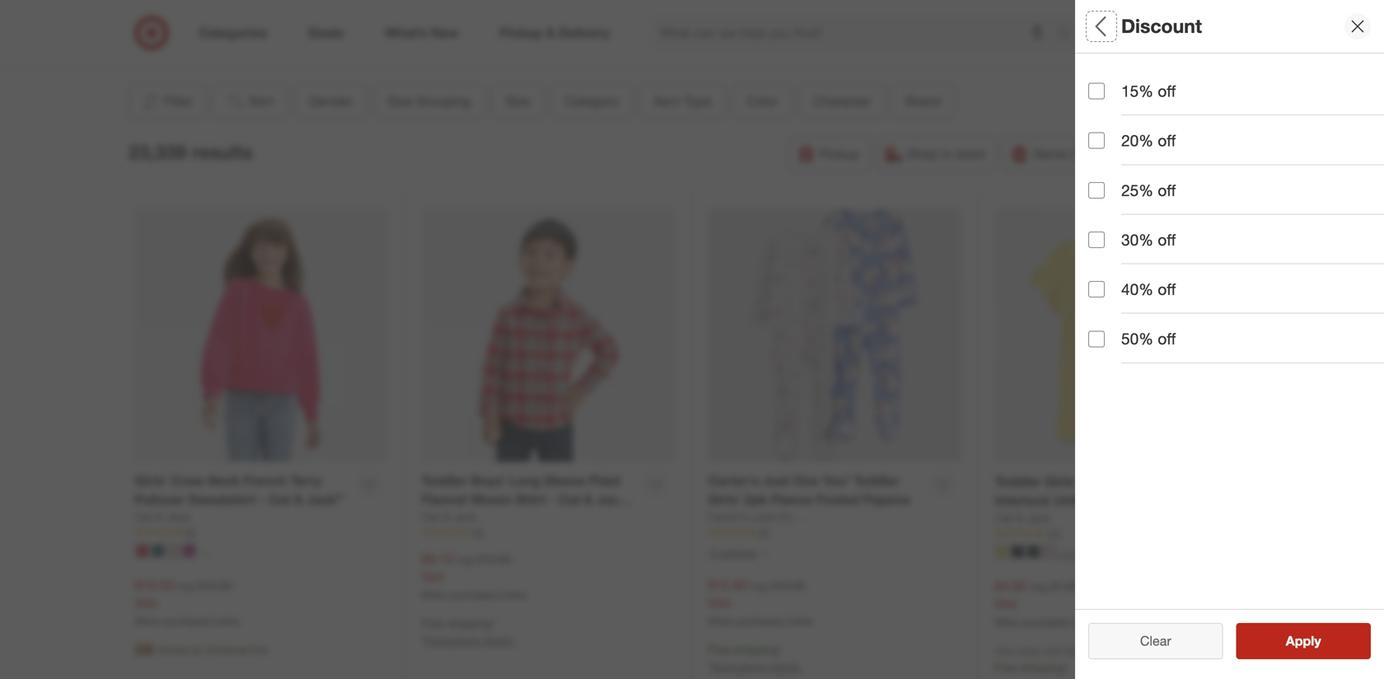 Task type: vqa. For each thing, say whether or not it's contained in the screenshot.
the left on
no



Task type: describe. For each thing, give the bounding box(es) containing it.
What can we help you find? suggestions appear below search field
[[650, 15, 1061, 51]]

top deals
[[414, 31, 465, 46]]

25%
[[1122, 181, 1154, 200]]

search
[[1049, 26, 1089, 43]]

when for $4.90
[[995, 616, 1021, 629]]

$4.90
[[995, 578, 1028, 594]]

when for $12.60
[[709, 615, 734, 628]]

87
[[186, 526, 197, 539]]

24 link
[[422, 526, 676, 540]]

toddler girls' short sleeve interlock uniform polo shirt - cat & jack™
[[995, 474, 1205, 527]]

toddler boys' long sleeve plaid flannel woven shirt - cat & jack™ red
[[422, 473, 634, 526]]

girls' inside carter's just one you®️ toddler girls' 2pk fleece footed pajama
[[709, 492, 741, 508]]

2 horizontal spatial free
[[995, 661, 1018, 675]]

target circle™ link
[[524, 0, 692, 63]]

apply
[[1287, 633, 1322, 649]]

circle™
[[608, 31, 644, 46]]

flannel
[[422, 492, 467, 508]]

0 horizontal spatial deals
[[436, 31, 465, 46]]

exclusions apply. button for $12.60
[[713, 659, 802, 675]]

off for 50% off
[[1159, 330, 1177, 348]]

shop
[[907, 146, 939, 162]]

all filters dialog
[[1076, 0, 1385, 679]]

$4.90 reg $7.00 sale when purchased online
[[995, 578, 1100, 629]]

toddler for toddler girls' short sleeve interlock uniform polo shirt - cat & jack™
[[995, 474, 1042, 490]]

cat down pullover at the bottom left
[[135, 510, 153, 524]]

jack™ for toddler boys' long sleeve plaid flannel woven shirt - cat & jack™ red
[[597, 492, 634, 508]]

exclusions for $12.60
[[713, 660, 768, 674]]

$13.00
[[477, 552, 512, 567]]

reg for $12.60
[[751, 579, 768, 593]]

french
[[244, 473, 287, 489]]

- inside girls' crew neck french terry pullover sweatshirt - cat & jack™
[[260, 492, 265, 508]]

only ships with $35 orders
[[995, 645, 1113, 657]]

category button
[[551, 83, 634, 119]]

carter's for carter's just one you®️ toddler girls' 2pk fleece footed pajama
[[709, 473, 760, 489]]

online for $12.60
[[787, 615, 813, 628]]

30% off
[[1122, 230, 1177, 249]]

cat & jack link for uniform
[[995, 510, 1051, 526]]

girls' inside toddler girls' short sleeve interlock uniform polo shirt - cat & jack™
[[1045, 474, 1078, 490]]

1 horizontal spatial character button
[[1089, 156, 1385, 214]]

day
[[1072, 146, 1094, 162]]

exclusions apply. button for $9.10
[[426, 633, 515, 649]]

jack™ inside girls' crew neck french terry pullover sweatshirt - cat & jack™
[[307, 492, 344, 508]]

interlock
[[995, 492, 1051, 508]]

$9.10
[[422, 551, 454, 567]]

cat down "interlock"
[[995, 511, 1013, 525]]

shipping for $9.10
[[448, 616, 492, 631]]

& inside toddler boys' long sleeve plaid flannel woven shirt - cat & jack™ red
[[584, 492, 593, 508]]

shirt for polo
[[1140, 492, 1170, 508]]

search button
[[1049, 15, 1089, 54]]

size for size grouping
[[388, 93, 413, 109]]

filter
[[164, 93, 193, 109]]

free shipping * * exclusions apply. for $9.10
[[422, 616, 515, 648]]

apply. for $12.60
[[771, 660, 802, 674]]

20%
[[1122, 131, 1154, 150]]

carter's just one you
[[709, 510, 822, 524]]

top deals link
[[356, 0, 524, 47]]

one for you®️
[[794, 473, 820, 489]]

free shipping *
[[995, 661, 1070, 675]]

50% off
[[1122, 330, 1177, 348]]

purchased for $10.50
[[163, 615, 210, 628]]

97
[[760, 526, 771, 539]]

25% off checkbox
[[1089, 182, 1105, 199]]

short
[[1082, 474, 1116, 490]]

apply. for $9.10
[[484, 633, 515, 648]]

boys'
[[472, 473, 506, 489]]

off for 30% off
[[1159, 230, 1177, 249]]

cat & jack link for flannel
[[422, 509, 477, 526]]

you
[[803, 510, 822, 524]]

woven
[[471, 492, 512, 508]]

- for toddler girls' short sleeve interlock uniform polo shirt - cat & jack™
[[1174, 492, 1179, 508]]

& inside girls' crew neck french terry pullover sweatshirt - cat & jack™
[[294, 492, 303, 508]]

ships
[[1018, 645, 1042, 657]]

2 vertical spatial shipping
[[1022, 661, 1066, 675]]

clear all
[[1133, 633, 1180, 649]]

$12.60 reg $18.00 sale when purchased online
[[709, 577, 813, 628]]

long
[[510, 473, 541, 489]]

item
[[654, 93, 680, 109]]

just for you®️
[[763, 473, 790, 489]]

jack for uniform
[[1027, 511, 1051, 525]]

sleeve for short
[[1120, 474, 1161, 490]]

online for $4.90
[[1074, 616, 1100, 629]]

off for 20% off
[[1159, 131, 1177, 150]]

30%
[[1122, 230, 1154, 249]]

redcard™
[[751, 31, 803, 46]]

reg for $4.90
[[1031, 579, 1048, 594]]

off for 15% off
[[1159, 82, 1177, 101]]

seasonal shipping icon image
[[135, 640, 155, 660]]

clear all button
[[1089, 623, 1224, 660]]

same
[[1034, 146, 1068, 162]]

all filters
[[1089, 15, 1168, 38]]

just for you
[[753, 510, 775, 524]]

price
[[1089, 288, 1128, 307]]

$7.00
[[1051, 579, 1079, 594]]

$15.00
[[198, 579, 232, 593]]

gender
[[309, 93, 353, 109]]

sweatshirt
[[189, 492, 256, 508]]

40% off checkbox
[[1089, 281, 1105, 298]]

141
[[1047, 527, 1063, 540]]

cat & jack for flannel
[[422, 510, 477, 524]]

free for $12.60
[[709, 643, 731, 657]]

toddler for toddler boys' long sleeve plaid flannel woven shirt - cat & jack™ red
[[422, 473, 468, 489]]

results for 23,339 results
[[192, 141, 253, 164]]

40%
[[1122, 280, 1154, 299]]

neck
[[208, 473, 240, 489]]

footed
[[816, 492, 860, 508]]

30% off checkbox
[[1089, 232, 1105, 248]]

type
[[684, 93, 712, 109]]

0 vertical spatial brand
[[906, 93, 942, 109]]

free shipping * * exclusions apply. for $12.60
[[709, 643, 802, 674]]

$10.50 reg $15.00 sale when purchased online
[[135, 577, 240, 628]]

- for toddler boys' long sleeve plaid flannel woven shirt - cat & jack™ red
[[550, 492, 555, 508]]

cat inside girls' crew neck french terry pullover sweatshirt - cat & jack™
[[269, 492, 291, 508]]

top
[[414, 31, 433, 46]]

price button
[[1089, 271, 1385, 329]]

toddler girls' short sleeve interlock uniform polo shirt - cat & jack™ link
[[995, 472, 1211, 527]]

carter's just one you®️ toddler girls' 2pk fleece footed pajama
[[709, 473, 910, 508]]

reg for $10.50
[[178, 579, 194, 593]]

store
[[956, 146, 986, 162]]

purchased for $12.60
[[737, 615, 784, 628]]

uniform
[[1055, 492, 1105, 508]]

color inside all filters dialog
[[1089, 115, 1130, 134]]

clear button
[[1089, 623, 1224, 660]]

only
[[995, 645, 1016, 657]]

15%
[[1122, 82, 1154, 101]]



Task type: locate. For each thing, give the bounding box(es) containing it.
cat inside toddler boys' long sleeve plaid flannel woven shirt - cat & jack™ red
[[559, 492, 581, 508]]

reg right $9.10
[[457, 552, 474, 567]]

carter's down 2pk
[[709, 510, 750, 524]]

shop in store button
[[877, 136, 997, 172]]

0 horizontal spatial toddler
[[422, 473, 468, 489]]

20% off checkbox
[[1089, 132, 1105, 149]]

1 horizontal spatial color
[[1089, 115, 1130, 134]]

0 horizontal spatial free
[[422, 616, 445, 631]]

item type button
[[640, 83, 726, 119]]

0 horizontal spatial cat & jack
[[135, 510, 191, 524]]

0 horizontal spatial jack
[[166, 510, 191, 524]]

1 vertical spatial apply.
[[771, 660, 802, 674]]

you®️
[[823, 473, 850, 489]]

exclusions apply. button
[[426, 633, 515, 649], [713, 659, 802, 675]]

polo
[[1109, 492, 1136, 508]]

jack™ down plaid
[[597, 492, 634, 508]]

red
[[422, 510, 447, 526]]

reg inside $4.90 reg $7.00 sale when purchased online
[[1031, 579, 1048, 594]]

see
[[1269, 633, 1293, 649]]

brand
[[906, 93, 942, 109], [1089, 231, 1134, 249]]

off right 40%
[[1159, 280, 1177, 299]]

when
[[422, 589, 447, 601], [135, 615, 160, 628], [709, 615, 734, 628], [995, 616, 1021, 629]]

online inside $10.50 reg $15.00 sale when purchased online
[[213, 615, 240, 628]]

size grouping
[[388, 93, 471, 109]]

2 horizontal spatial shipping
[[1022, 661, 1066, 675]]

purchased down the $13.00
[[450, 589, 497, 601]]

cat & jack down flannel at bottom left
[[422, 510, 477, 524]]

jack up 141
[[1027, 511, 1051, 525]]

1 horizontal spatial color button
[[1089, 98, 1385, 156]]

0 vertical spatial carter's
[[709, 473, 760, 489]]

purchased down '$18.00'
[[737, 615, 784, 628]]

off for 25% off
[[1159, 181, 1177, 200]]

shirt for woven
[[516, 492, 546, 508]]

sale down $12.60
[[709, 596, 731, 610]]

all
[[1089, 15, 1112, 38]]

cat & jack for pullover
[[135, 510, 191, 524]]

cat right the polo
[[1183, 492, 1205, 508]]

1 off from the top
[[1159, 82, 1177, 101]]

1 horizontal spatial free
[[709, 643, 731, 657]]

1 vertical spatial character button
[[1089, 156, 1385, 214]]

eve
[[252, 644, 269, 656]]

sale inside $4.90 reg $7.00 sale when purchased online
[[995, 597, 1018, 611]]

-
[[260, 492, 265, 508], [550, 492, 555, 508], [1174, 492, 1179, 508]]

clear right orders at right
[[1141, 633, 1172, 649]]

exclusions for $9.10
[[426, 633, 481, 648]]

sleeve inside toddler boys' long sleeve plaid flannel woven shirt - cat & jack™ red
[[545, 473, 586, 489]]

off right 25%
[[1159, 181, 1177, 200]]

50%
[[1122, 330, 1154, 348]]

girls' inside girls' crew neck french terry pullover sweatshirt - cat & jack™
[[135, 473, 167, 489]]

free down only
[[995, 661, 1018, 675]]

shipping down $12.60 reg $18.00 sale when purchased online
[[735, 643, 779, 657]]

cat & jack down "interlock"
[[995, 511, 1051, 525]]

girls' crew neck french terry pullover sweatshirt - cat & jack™ image
[[135, 208, 389, 462], [135, 208, 389, 462]]

$18.00
[[771, 579, 806, 593]]

deals down price
[[1089, 346, 1131, 365]]

girls' left 2pk
[[709, 492, 741, 508]]

reg for $9.10
[[457, 552, 474, 567]]

sleeve inside toddler girls' short sleeve interlock uniform polo shirt - cat & jack™
[[1120, 474, 1161, 490]]

grouping
[[416, 93, 471, 109]]

jack for pullover
[[166, 510, 191, 524]]

0 horizontal spatial character button
[[799, 83, 886, 119]]

cat inside toddler girls' short sleeve interlock uniform polo shirt - cat & jack™
[[1183, 492, 1205, 508]]

23,339 results
[[129, 141, 253, 164]]

color up delivery
[[1089, 115, 1130, 134]]

see results
[[1269, 633, 1339, 649]]

3 off from the top
[[1159, 181, 1177, 200]]

sleeve left plaid
[[545, 473, 586, 489]]

when for $10.50
[[135, 615, 160, 628]]

when down $9.10
[[422, 589, 447, 601]]

cat up 24 link
[[559, 492, 581, 508]]

free shipping * * exclusions apply. down $9.10 reg $13.00 sale when purchased online
[[422, 616, 515, 648]]

1 horizontal spatial exclusions apply. button
[[713, 659, 802, 675]]

1 horizontal spatial cat & jack
[[422, 510, 477, 524]]

character
[[813, 93, 872, 109], [1089, 173, 1163, 192]]

character button
[[799, 83, 886, 119], [1089, 156, 1385, 214]]

jack™ inside toddler girls' short sleeve interlock uniform polo shirt - cat & jack™
[[1008, 511, 1045, 527]]

one up fleece
[[794, 473, 820, 489]]

141 link
[[995, 526, 1250, 541]]

1 horizontal spatial exclusions
[[713, 660, 768, 674]]

same day delivery button
[[1003, 136, 1156, 172]]

1 vertical spatial results
[[1297, 633, 1339, 649]]

0 vertical spatial free
[[422, 616, 445, 631]]

just up fleece
[[763, 473, 790, 489]]

free down $9.10 reg $13.00 sale when purchased online
[[422, 616, 445, 631]]

online up orders at right
[[1074, 616, 1100, 629]]

deals inside button
[[1089, 346, 1131, 365]]

$9.10 reg $13.00 sale when purchased online
[[422, 551, 526, 601]]

plaid
[[589, 473, 621, 489]]

size grouping button
[[374, 83, 485, 119]]

toddler inside carter's just one you®️ toddler girls' 2pk fleece footed pajama
[[854, 473, 900, 489]]

Include out of stock checkbox
[[1089, 576, 1105, 592]]

shipping down 'with'
[[1022, 661, 1066, 675]]

2 horizontal spatial girls'
[[1045, 474, 1078, 490]]

0 vertical spatial just
[[763, 473, 790, 489]]

sort
[[249, 93, 274, 109]]

0 horizontal spatial results
[[192, 141, 253, 164]]

shirt inside toddler boys' long sleeve plaid flannel woven shirt - cat & jack™ red
[[516, 492, 546, 508]]

clear left all
[[1133, 633, 1164, 649]]

2 vertical spatial free
[[995, 661, 1018, 675]]

sleeve
[[545, 473, 586, 489], [1120, 474, 1161, 490]]

purchased inside $9.10 reg $13.00 sale when purchased online
[[450, 589, 497, 601]]

results inside button
[[1297, 633, 1339, 649]]

purchased up by
[[163, 615, 210, 628]]

1 vertical spatial brand button
[[1089, 214, 1385, 271]]

purchased for $4.90
[[1024, 616, 1071, 629]]

87 link
[[135, 526, 389, 540]]

0 vertical spatial one
[[794, 473, 820, 489]]

online up christmas
[[213, 615, 240, 628]]

reg inside $10.50 reg $15.00 sale when purchased online
[[178, 579, 194, 593]]

size left the grouping
[[388, 93, 413, 109]]

delivery
[[1098, 146, 1146, 162]]

0 horizontal spatial girls'
[[135, 473, 167, 489]]

pajama
[[864, 492, 910, 508]]

sleeve for long
[[545, 473, 586, 489]]

1 carter's from the top
[[709, 473, 760, 489]]

cat down flannel at bottom left
[[422, 510, 440, 524]]

when inside $9.10 reg $13.00 sale when purchased online
[[422, 589, 447, 601]]

$10.50
[[135, 577, 174, 593]]

deals button
[[1089, 329, 1385, 387]]

girls' crew neck french terry pullover sweatshirt - cat & jack™ link
[[135, 471, 350, 509]]

4 off from the top
[[1159, 230, 1177, 249]]

clear inside button
[[1133, 633, 1164, 649]]

results down sort 'button'
[[192, 141, 253, 164]]

2 horizontal spatial -
[[1174, 492, 1179, 508]]

when for $9.10
[[422, 589, 447, 601]]

toddler inside toddler girls' short sleeve interlock uniform polo shirt - cat & jack™
[[995, 474, 1042, 490]]

0 horizontal spatial exclusions
[[426, 633, 481, 648]]

off
[[1159, 82, 1177, 101], [1159, 131, 1177, 150], [1159, 181, 1177, 200], [1159, 230, 1177, 249], [1159, 280, 1177, 299], [1159, 330, 1177, 348]]

0 vertical spatial exclusions apply. button
[[426, 633, 515, 649]]

clear inside clear "button"
[[1141, 633, 1172, 649]]

brand inside all filters dialog
[[1089, 231, 1134, 249]]

character up pickup
[[813, 93, 872, 109]]

crew
[[171, 473, 204, 489]]

1 clear from the left
[[1133, 633, 1164, 649]]

sale down '$10.50'
[[135, 596, 157, 610]]

sale for $9.10
[[422, 569, 444, 584]]

just inside 'link'
[[753, 510, 775, 524]]

clear for clear
[[1141, 633, 1172, 649]]

1 horizontal spatial -
[[550, 492, 555, 508]]

0 horizontal spatial shirt
[[516, 492, 546, 508]]

1 vertical spatial shipping
[[735, 643, 779, 657]]

1 vertical spatial free
[[709, 643, 731, 657]]

online inside $9.10 reg $13.00 sale when purchased online
[[500, 589, 526, 601]]

character inside all filters dialog
[[1089, 173, 1163, 192]]

cat & jack link down "interlock"
[[995, 510, 1051, 526]]

2 carter's from the top
[[709, 510, 750, 524]]

- inside toddler boys' long sleeve plaid flannel woven shirt - cat & jack™ red
[[550, 492, 555, 508]]

purchased for $9.10
[[450, 589, 497, 601]]

shipping for $12.60
[[735, 643, 779, 657]]

1 horizontal spatial girls'
[[709, 492, 741, 508]]

20% off
[[1122, 131, 1177, 150]]

one inside carter's just one you®️ toddler girls' 2pk fleece footed pajama
[[794, 473, 820, 489]]

reg inside $9.10 reg $13.00 sale when purchased online
[[457, 552, 474, 567]]

size inside button
[[506, 93, 531, 109]]

when inside $4.90 reg $7.00 sale when purchased online
[[995, 616, 1021, 629]]

cat & jack link down pullover at the bottom left
[[135, 509, 191, 526]]

2 horizontal spatial jack
[[1027, 511, 1051, 525]]

size button
[[492, 83, 545, 119]]

2 size from the left
[[506, 93, 531, 109]]

50% off checkbox
[[1089, 331, 1105, 347]]

carter's inside carter's just one you 'link'
[[709, 510, 750, 524]]

reg left '$18.00'
[[751, 579, 768, 593]]

0 vertical spatial apply.
[[484, 633, 515, 648]]

shipping down $9.10 reg $13.00 sale when purchased online
[[448, 616, 492, 631]]

free shipping * * exclusions apply. down $12.60 reg $18.00 sale when purchased online
[[709, 643, 802, 674]]

2 horizontal spatial toddler
[[995, 474, 1042, 490]]

cat & jack for uniform
[[995, 511, 1051, 525]]

0 horizontal spatial color button
[[733, 83, 793, 119]]

online for $10.50
[[213, 615, 240, 628]]

exclusions apply. button down $9.10 reg $13.00 sale when purchased online
[[426, 633, 515, 649]]

cat down french
[[269, 492, 291, 508]]

15% off checkbox
[[1089, 83, 1105, 99]]

exclusions apply. button down $12.60 reg $18.00 sale when purchased online
[[713, 659, 802, 675]]

brand up 40% off option
[[1089, 231, 1134, 249]]

apply. down $12.60 reg $18.00 sale when purchased online
[[771, 660, 802, 674]]

purchased inside $10.50 reg $15.00 sale when purchased online
[[163, 615, 210, 628]]

online inside $4.90 reg $7.00 sale when purchased online
[[1074, 616, 1100, 629]]

purchased
[[450, 589, 497, 601], [163, 615, 210, 628], [737, 615, 784, 628], [1024, 616, 1071, 629]]

sale for $12.60
[[709, 596, 731, 610]]

1 horizontal spatial character
[[1089, 173, 1163, 192]]

exclusions down $12.60 reg $18.00 sale when purchased online
[[713, 660, 768, 674]]

toddler inside toddler boys' long sleeve plaid flannel woven shirt - cat & jack™ red
[[422, 473, 468, 489]]

toddler girls' short sleeve interlock uniform polo shirt - cat & jack™ image
[[995, 208, 1250, 463], [995, 208, 1250, 463]]

shirt inside toddler girls' short sleeve interlock uniform polo shirt - cat & jack™
[[1140, 492, 1170, 508]]

one for you
[[778, 510, 800, 524]]

0 horizontal spatial sleeve
[[545, 473, 586, 489]]

girls' crew neck french terry pullover sweatshirt - cat & jack™
[[135, 473, 344, 508]]

just up 97
[[753, 510, 775, 524]]

0 horizontal spatial apply.
[[484, 633, 515, 648]]

1 horizontal spatial deals
[[1089, 346, 1131, 365]]

toddler boys' long sleeve plaid flannel woven shirt - cat & jack™ red image
[[422, 208, 676, 462], [422, 208, 676, 462]]

sort button
[[212, 83, 288, 119]]

15% off
[[1122, 82, 1177, 101]]

carter's just one you®️ toddler girls' 2pk fleece footed pajama image
[[709, 208, 962, 462], [709, 208, 962, 462]]

& inside toddler girls' short sleeve interlock uniform polo shirt - cat & jack™
[[995, 511, 1004, 527]]

pickup button
[[789, 136, 870, 172]]

brand up shop
[[906, 93, 942, 109]]

filters
[[1117, 15, 1168, 38]]

2 horizontal spatial jack™
[[1008, 511, 1045, 527]]

off right 20%
[[1159, 131, 1177, 150]]

shirt right the polo
[[1140, 492, 1170, 508]]

0 horizontal spatial color
[[747, 93, 779, 109]]

deals right top
[[436, 31, 465, 46]]

online inside $12.60 reg $18.00 sale when purchased online
[[787, 615, 813, 628]]

sale for $4.90
[[995, 597, 1018, 611]]

off for 40% off
[[1159, 280, 1177, 299]]

toddler up "interlock"
[[995, 474, 1042, 490]]

size for size
[[506, 93, 531, 109]]

jack up the 87
[[166, 510, 191, 524]]

jack™ down terry
[[307, 492, 344, 508]]

carter's up 2pk
[[709, 473, 760, 489]]

one down fleece
[[778, 510, 800, 524]]

arrives
[[158, 644, 188, 656]]

reg left $7.00 on the bottom of the page
[[1031, 579, 1048, 594]]

size left 'category'
[[506, 93, 531, 109]]

2 horizontal spatial cat & jack link
[[995, 510, 1051, 526]]

one inside 'link'
[[778, 510, 800, 524]]

0 horizontal spatial exclusions apply. button
[[426, 633, 515, 649]]

pullover
[[135, 492, 185, 508]]

0 horizontal spatial brand
[[906, 93, 942, 109]]

apply. down $9.10 reg $13.00 sale when purchased online
[[484, 633, 515, 648]]

1 horizontal spatial free shipping * * exclusions apply.
[[709, 643, 802, 674]]

sale for $10.50
[[135, 596, 157, 610]]

2pk
[[745, 492, 768, 508]]

filter button
[[129, 83, 205, 119]]

0 vertical spatial results
[[192, 141, 253, 164]]

carter's just one you®️ toddler girls' 2pk fleece footed pajama link
[[709, 471, 924, 509]]

size
[[388, 93, 413, 109], [506, 93, 531, 109]]

1 horizontal spatial jack™
[[597, 492, 634, 508]]

1 horizontal spatial toddler
[[854, 473, 900, 489]]

brand button
[[892, 83, 956, 119], [1089, 214, 1385, 271]]

1 horizontal spatial apply.
[[771, 660, 802, 674]]

1 vertical spatial just
[[753, 510, 775, 524]]

cat & jack link down flannel at bottom left
[[422, 509, 477, 526]]

cat & jack link for pullover
[[135, 509, 191, 526]]

sale inside $12.60 reg $18.00 sale when purchased online
[[709, 596, 731, 610]]

purchased inside $12.60 reg $18.00 sale when purchased online
[[737, 615, 784, 628]]

results for see results
[[1297, 633, 1339, 649]]

toddler up pajama
[[854, 473, 900, 489]]

0 vertical spatial brand button
[[892, 83, 956, 119]]

girls' up uniform
[[1045, 474, 1078, 490]]

1 vertical spatial brand
[[1089, 231, 1134, 249]]

shirt
[[516, 492, 546, 508], [1140, 492, 1170, 508]]

$35
[[1066, 645, 1081, 657]]

when down $12.60
[[709, 615, 734, 628]]

one
[[794, 473, 820, 489], [778, 510, 800, 524]]

24
[[473, 526, 484, 539]]

pickup
[[820, 146, 860, 162]]

1 vertical spatial character
[[1089, 173, 1163, 192]]

1 horizontal spatial size
[[506, 93, 531, 109]]

jack™ down "interlock"
[[1008, 511, 1045, 527]]

online down '$18.00'
[[787, 615, 813, 628]]

just inside carter's just one you®️ toddler girls' 2pk fleece footed pajama
[[763, 473, 790, 489]]

toddler boys' long sleeve plaid flannel woven shirt - cat & jack™ red link
[[422, 471, 637, 526]]

0 vertical spatial character button
[[799, 83, 886, 119]]

0 vertical spatial color
[[747, 93, 779, 109]]

results right see on the right bottom of page
[[1297, 633, 1339, 649]]

off right '30%'
[[1159, 230, 1177, 249]]

0 vertical spatial deals
[[436, 31, 465, 46]]

color down redcard™
[[747, 93, 779, 109]]

1 horizontal spatial jack
[[453, 510, 477, 524]]

1 horizontal spatial brand button
[[1089, 214, 1385, 271]]

shop in store
[[907, 146, 986, 162]]

jack up 24
[[453, 510, 477, 524]]

sleeve up the polo
[[1120, 474, 1161, 490]]

color
[[747, 93, 779, 109], [1089, 115, 1130, 134]]

0 horizontal spatial free shipping * * exclusions apply.
[[422, 616, 515, 648]]

free for $9.10
[[422, 616, 445, 631]]

0 vertical spatial character
[[813, 93, 872, 109]]

terry
[[290, 473, 322, 489]]

sale inside $9.10 reg $13.00 sale when purchased online
[[422, 569, 444, 584]]

when inside $10.50 reg $15.00 sale when purchased online
[[135, 615, 160, 628]]

2 clear from the left
[[1141, 633, 1172, 649]]

reg inside $12.60 reg $18.00 sale when purchased online
[[751, 579, 768, 593]]

2 horizontal spatial cat & jack
[[995, 511, 1051, 525]]

when up seasonal shipping icon
[[135, 615, 160, 628]]

1 vertical spatial color
[[1089, 115, 1130, 134]]

with
[[1045, 645, 1063, 657]]

redcard™ link
[[692, 0, 861, 47]]

clear
[[1133, 633, 1164, 649], [1141, 633, 1172, 649]]

1 vertical spatial carter's
[[709, 510, 750, 524]]

1 horizontal spatial shipping
[[735, 643, 779, 657]]

cat
[[269, 492, 291, 508], [559, 492, 581, 508], [1183, 492, 1205, 508], [135, 510, 153, 524], [422, 510, 440, 524], [995, 511, 1013, 525]]

0 vertical spatial exclusions
[[426, 633, 481, 648]]

1 vertical spatial exclusions
[[713, 660, 768, 674]]

sale
[[422, 569, 444, 584], [135, 596, 157, 610], [709, 596, 731, 610], [995, 597, 1018, 611]]

1 horizontal spatial brand
[[1089, 231, 1134, 249]]

girls' up pullover at the bottom left
[[135, 473, 167, 489]]

carter's for carter's just one you
[[709, 510, 750, 524]]

purchased up 'with'
[[1024, 616, 1071, 629]]

2 off from the top
[[1159, 131, 1177, 150]]

christmas
[[205, 644, 250, 656]]

shirt down long
[[516, 492, 546, 508]]

97 link
[[709, 526, 962, 540]]

purchased inside $4.90 reg $7.00 sale when purchased online
[[1024, 616, 1071, 629]]

when up only
[[995, 616, 1021, 629]]

0 horizontal spatial jack™
[[307, 492, 344, 508]]

size inside button
[[388, 93, 413, 109]]

0 horizontal spatial shipping
[[448, 616, 492, 631]]

1 size from the left
[[388, 93, 413, 109]]

gender button
[[295, 83, 367, 119]]

carter's just one you link
[[709, 509, 822, 526]]

jack™ inside toddler boys' long sleeve plaid flannel woven shirt - cat & jack™ red
[[597, 492, 634, 508]]

- down french
[[260, 492, 265, 508]]

sale down $9.10
[[422, 569, 444, 584]]

exclusions down $9.10 reg $13.00 sale when purchased online
[[426, 633, 481, 648]]

apply button
[[1237, 623, 1372, 660]]

0 vertical spatial shipping
[[448, 616, 492, 631]]

exclusions
[[426, 633, 481, 648], [713, 660, 768, 674]]

free down $12.60 reg $18.00 sale when purchased online
[[709, 643, 731, 657]]

1 vertical spatial exclusions apply. button
[[713, 659, 802, 675]]

toddler up flannel at bottom left
[[422, 473, 468, 489]]

- inside toddler girls' short sleeve interlock uniform polo shirt - cat & jack™
[[1174, 492, 1179, 508]]

discount dialog
[[1076, 0, 1385, 679]]

cat & jack down pullover at the bottom left
[[135, 510, 191, 524]]

off right 15%
[[1159, 82, 1177, 101]]

sale down "$4.90"
[[995, 597, 1018, 611]]

cat & jack
[[135, 510, 191, 524], [422, 510, 477, 524], [995, 511, 1051, 525]]

carter's inside carter's just one you®️ toddler girls' 2pk fleece footed pajama
[[709, 473, 760, 489]]

0 horizontal spatial cat & jack link
[[135, 509, 191, 526]]

5 off from the top
[[1159, 280, 1177, 299]]

0 horizontal spatial -
[[260, 492, 265, 508]]

color button
[[733, 83, 793, 119], [1089, 98, 1385, 156]]

- right the polo
[[1174, 492, 1179, 508]]

jack for flannel
[[453, 510, 477, 524]]

off right the 50% in the right of the page
[[1159, 330, 1177, 348]]

1 vertical spatial deals
[[1089, 346, 1131, 365]]

1 horizontal spatial cat & jack link
[[422, 509, 477, 526]]

1 horizontal spatial sleeve
[[1120, 474, 1161, 490]]

see results button
[[1237, 623, 1372, 660]]

0 horizontal spatial character
[[813, 93, 872, 109]]

- up 24 link
[[550, 492, 555, 508]]

1 vertical spatial one
[[778, 510, 800, 524]]

all
[[1167, 633, 1180, 649]]

jack™ for toddler girls' short sleeve interlock uniform polo shirt - cat & jack™
[[1008, 511, 1045, 527]]

reg left $15.00
[[178, 579, 194, 593]]

0 horizontal spatial size
[[388, 93, 413, 109]]

character down delivery
[[1089, 173, 1163, 192]]

category
[[565, 93, 620, 109]]

0 horizontal spatial brand button
[[892, 83, 956, 119]]

1 horizontal spatial results
[[1297, 633, 1339, 649]]

online for $9.10
[[500, 589, 526, 601]]

when inside $12.60 reg $18.00 sale when purchased online
[[709, 615, 734, 628]]

1 horizontal spatial shirt
[[1140, 492, 1170, 508]]

sale inside $10.50 reg $15.00 sale when purchased online
[[135, 596, 157, 610]]

shipping
[[448, 616, 492, 631], [735, 643, 779, 657], [1022, 661, 1066, 675]]

clear for clear all
[[1133, 633, 1164, 649]]

6 off from the top
[[1159, 330, 1177, 348]]

online down the $13.00
[[500, 589, 526, 601]]



